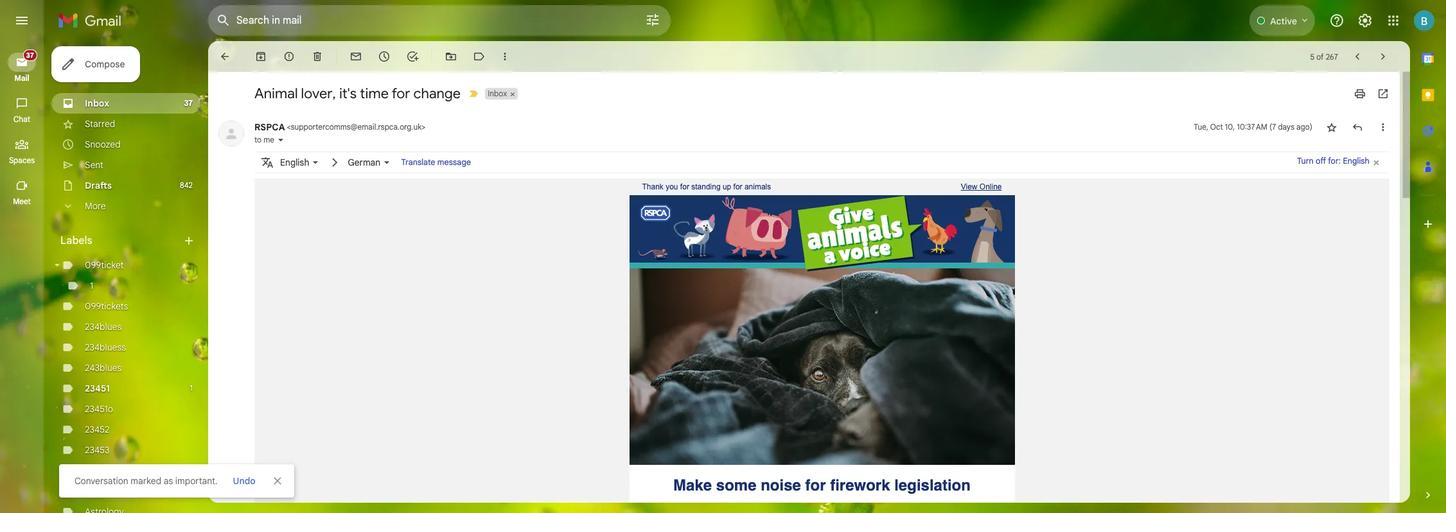Task type: vqa. For each thing, say whether or not it's contained in the screenshot.
the 37 in 37 link
yes



Task type: locate. For each thing, give the bounding box(es) containing it.
more image
[[499, 50, 512, 63]]

view online link
[[961, 183, 1002, 192]]

inbox link
[[85, 98, 109, 109]]

0 vertical spatial 37
[[26, 51, 34, 60]]

23451o
[[85, 404, 113, 415]]

starred
[[85, 118, 115, 130]]

842
[[180, 181, 193, 190]]

rspca
[[255, 121, 285, 133]]

german
[[348, 157, 381, 168]]

Not starred checkbox
[[1326, 121, 1339, 134]]

tab list
[[1411, 41, 1447, 467]]

for:
[[1329, 156, 1342, 166]]

rspca cell
[[255, 121, 426, 133]]

view online
[[961, 183, 1002, 192]]

spaces
[[9, 156, 35, 165]]

report spam image
[[283, 50, 296, 63]]

inbox up starred link
[[85, 98, 109, 109]]

drafts
[[85, 180, 112, 192]]

tue,
[[1195, 122, 1209, 132]]

243blues
[[85, 363, 122, 374]]

for right you
[[681, 183, 690, 192]]

0 vertical spatial 1
[[90, 280, 93, 292]]

thank
[[642, 183, 664, 192]]

37 link
[[8, 49, 37, 72]]

it's
[[339, 85, 357, 102]]

labels image
[[473, 50, 486, 63]]

english right 'for:'
[[1344, 156, 1370, 166]]

english down show details 'icon'
[[280, 157, 310, 168]]

243blues link
[[85, 363, 122, 374]]

267
[[1327, 52, 1339, 61]]

099ticket
[[85, 260, 124, 271]]

1 horizontal spatial 1
[[190, 384, 193, 393]]

for right noise
[[806, 477, 826, 495]]

inbox for the inbox button
[[488, 89, 507, 98]]

important.
[[175, 476, 218, 487]]

compose button
[[51, 46, 140, 82]]

older image
[[1378, 50, 1390, 63]]

10:37 am
[[1238, 122, 1268, 132]]

spaces heading
[[0, 156, 44, 166]]

0 horizontal spatial inbox
[[85, 98, 109, 109]]

tue, oct 10, 10:37 am (7 days ago) cell
[[1195, 121, 1313, 134]]

0 horizontal spatial 37
[[26, 51, 34, 60]]

>
[[422, 122, 426, 132]]

labels heading
[[60, 235, 183, 247]]

234blues
[[85, 321, 122, 333]]

navigation
[[0, 41, 45, 514]]

firework legislation
[[831, 477, 971, 495]]

1 horizontal spatial 37
[[184, 98, 193, 108]]

advice link
[[85, 486, 112, 498]]

conversation
[[75, 476, 128, 487]]

1
[[90, 280, 93, 292], [190, 384, 193, 393]]

german option
[[348, 154, 381, 171]]

23453 link
[[85, 445, 110, 456]]

animal lover, it's time for change
[[255, 85, 461, 102]]

conversation marked as important.
[[75, 476, 218, 487]]

alert
[[21, 30, 1426, 498]]

inbox down more image on the left top of page
[[488, 89, 507, 98]]

0 horizontal spatial 1
[[90, 280, 93, 292]]

oct
[[1211, 122, 1224, 132]]

23452
[[85, 424, 109, 436]]

main menu image
[[14, 13, 30, 28]]

for right up
[[734, 183, 743, 192]]

234blues link
[[85, 321, 122, 333]]

days
[[1279, 122, 1295, 132]]

english
[[1344, 156, 1370, 166], [280, 157, 310, 168]]

5
[[1311, 52, 1315, 61]]

099tickets
[[85, 301, 128, 312]]

inbox inside button
[[488, 89, 507, 98]]

inbox for the 'inbox' link
[[85, 98, 109, 109]]

up
[[723, 183, 732, 192]]

mail
[[14, 73, 29, 83]]

5 of 267
[[1311, 52, 1339, 61]]

meet heading
[[0, 197, 44, 207]]

37
[[26, 51, 34, 60], [184, 98, 193, 108]]

(7
[[1270, 122, 1277, 132]]

marked
[[131, 476, 161, 487]]

23451o link
[[85, 404, 113, 415]]

1 horizontal spatial english
[[1344, 156, 1370, 166]]

1 horizontal spatial inbox
[[488, 89, 507, 98]]

make
[[674, 477, 712, 495]]

0 horizontal spatial english
[[280, 157, 310, 168]]

inbox
[[488, 89, 507, 98], [85, 98, 109, 109]]

<
[[287, 122, 291, 132]]

animal
[[255, 85, 298, 102]]

for
[[392, 85, 410, 102], [681, 183, 690, 192], [734, 183, 743, 192], [806, 477, 826, 495]]



Task type: describe. For each thing, give the bounding box(es) containing it.
change
[[414, 85, 461, 102]]

snoozed
[[85, 139, 121, 150]]

234bluess
[[85, 342, 126, 354]]

Search in mail search field
[[208, 5, 671, 36]]

english option
[[280, 154, 310, 171]]

search in mail image
[[212, 9, 235, 32]]

supportercomms@email.rspca.org.uk
[[291, 122, 422, 132]]

234bluess link
[[85, 342, 126, 354]]

23451
[[85, 383, 110, 395]]

more
[[85, 201, 106, 212]]

1 vertical spatial 37
[[184, 98, 193, 108]]

to
[[255, 135, 262, 145]]

navigation containing mail
[[0, 41, 45, 514]]

sent
[[85, 159, 103, 171]]

mark as unread image
[[350, 50, 363, 63]]

23451 link
[[85, 383, 110, 395]]

23453
[[85, 445, 110, 456]]

10,
[[1226, 122, 1236, 132]]

37 inside navigation
[[26, 51, 34, 60]]

undo
[[233, 476, 256, 487]]

delete image
[[311, 50, 324, 63]]

tue, oct 10, 10:37 am (7 days ago)
[[1195, 122, 1313, 132]]

back to inbox image
[[219, 50, 231, 63]]

as
[[164, 476, 173, 487]]

move to image
[[445, 50, 458, 63]]

mail heading
[[0, 73, 44, 84]]

standing
[[692, 183, 721, 192]]

thank you for standing up for animals
[[642, 183, 772, 192]]

inbox button
[[485, 88, 509, 100]]

not starred image
[[1326, 121, 1339, 134]]

animals
[[745, 183, 772, 192]]

message
[[438, 157, 471, 168]]

noise
[[761, 477, 801, 495]]

off
[[1317, 156, 1327, 166]]

23452 link
[[85, 424, 109, 436]]

show details image
[[277, 136, 285, 144]]

sent link
[[85, 159, 103, 171]]

translate
[[401, 157, 436, 168]]

labels
[[60, 235, 92, 247]]

you
[[666, 183, 679, 192]]

meet
[[13, 197, 31, 206]]

drafts link
[[85, 180, 112, 192]]

Search in mail text field
[[237, 14, 609, 27]]

1 vertical spatial 1
[[190, 384, 193, 393]]

aaaaaa link
[[85, 465, 117, 477]]

advice
[[85, 486, 112, 498]]

aaaaaa
[[85, 465, 117, 477]]

german list box
[[348, 154, 394, 171]]

1 link
[[90, 280, 93, 292]]

translate message
[[401, 157, 471, 168]]

settings image
[[1358, 13, 1374, 28]]

add to tasks image
[[406, 50, 419, 63]]

undo link
[[228, 470, 261, 493]]

support image
[[1330, 13, 1345, 28]]

alert containing conversation marked as important.
[[21, 30, 1426, 498]]

english inside list box
[[280, 157, 310, 168]]

of
[[1317, 52, 1325, 61]]

english list box
[[280, 154, 322, 171]]

some
[[717, 477, 757, 495]]

ago)
[[1297, 122, 1313, 132]]

chat heading
[[0, 114, 44, 125]]

lover,
[[301, 85, 336, 102]]

turn off for: english
[[1298, 156, 1370, 166]]

make some noise for firework legislation
[[674, 477, 971, 495]]

for right time
[[392, 85, 410, 102]]

starred link
[[85, 118, 115, 130]]

to me
[[255, 135, 274, 145]]

newer image
[[1352, 50, 1365, 63]]

more button
[[51, 196, 201, 217]]

archive image
[[255, 50, 267, 63]]

099ticket link
[[85, 260, 124, 271]]

gmail image
[[58, 8, 128, 33]]

turn
[[1298, 156, 1314, 166]]

snoozed link
[[85, 139, 121, 150]]

snooze image
[[378, 50, 391, 63]]

time
[[360, 85, 389, 102]]

compose
[[85, 58, 125, 70]]

chat
[[13, 114, 30, 124]]

rspca < supportercomms@email.rspca.org.uk >
[[255, 121, 426, 133]]

me
[[264, 135, 274, 145]]

advanced search options image
[[640, 7, 666, 33]]

099tickets link
[[85, 301, 128, 312]]



